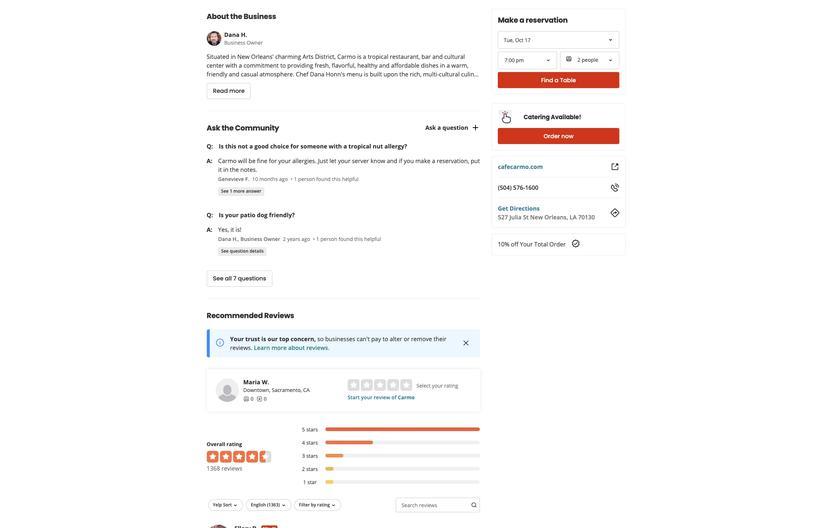 Task type: locate. For each thing, give the bounding box(es) containing it.
your right select
[[432, 383, 443, 390]]

2 for 2 years ago
[[283, 236, 286, 243]]

1 horizontal spatial ago
[[302, 236, 310, 243]]

owner down h.
[[247, 39, 263, 46]]

0 horizontal spatial 0
[[251, 396, 254, 403]]

and up upon
[[379, 61, 390, 70]]

order left now
[[544, 132, 560, 140]]

0 vertical spatial business
[[244, 11, 276, 22]]

your up yes, it is!
[[225, 211, 239, 219]]

your left trust
[[230, 335, 244, 343]]

rating for select your rating
[[444, 383, 458, 390]]

1 vertical spatial helpful
[[364, 236, 381, 243]]

ago right years
[[302, 236, 310, 243]]

just
[[318, 157, 328, 165]]

new down dana h. business owner
[[237, 53, 250, 61]]

ago for friendly?
[[302, 236, 310, 243]]

in up genevieve
[[223, 166, 228, 174]]

dana inside situated in new orleans' charming arts district, carmo is a tropical restaurant, bar and cultural center with a commitment to providing fresh, flavorful, healthy and affordable dishes in a warm, friendly and casual atmosphere. chef dana honn's menu is built upon the rich, multi-cultural culin …
[[310, 70, 325, 78]]

1 vertical spatial rating
[[227, 441, 242, 448]]

1 is from the top
[[219, 142, 224, 150]]

1 vertical spatial is
[[219, 211, 224, 219]]

with inside ask the community element
[[329, 142, 342, 150]]

1 vertical spatial 2
[[302, 466, 305, 473]]

527
[[498, 214, 508, 222]]

0 horizontal spatial it
[[218, 166, 222, 174]]

more down genevieve f.
[[234, 188, 245, 195]]

1 horizontal spatial found
[[339, 236, 353, 243]]

tropical up healthy
[[368, 53, 389, 61]]

a right make at the top
[[432, 157, 435, 165]]

your right off
[[520, 241, 533, 249]]

your for start your review of carmo
[[361, 394, 373, 401]]

1 person found this helpful for friendly?
[[316, 236, 381, 243]]

stars right 5 on the left bottom of page
[[306, 427, 318, 434]]

person for good
[[298, 176, 315, 183]]

0 horizontal spatial 2
[[283, 236, 286, 243]]

trust
[[246, 335, 260, 343]]

more inside button
[[229, 87, 245, 95]]

None radio
[[348, 380, 360, 391], [387, 380, 399, 391], [348, 380, 360, 391], [387, 380, 399, 391]]

0 vertical spatial more
[[229, 87, 245, 95]]

0 inside friends element
[[251, 396, 254, 403]]

0 vertical spatial ago
[[279, 176, 288, 183]]

stars right 3 in the left of the page
[[306, 453, 318, 460]]

business inside dana h. business owner
[[224, 39, 245, 46]]

order inside "link"
[[544, 132, 560, 140]]

1 horizontal spatial carmo
[[338, 53, 356, 61]]

ask for ask the community
[[207, 123, 220, 133]]

1
[[294, 176, 297, 183], [230, 188, 232, 195], [316, 236, 319, 243], [303, 479, 306, 486]]

2 inside ask the community element
[[283, 236, 286, 243]]

is down healthy
[[364, 70, 368, 78]]

1 vertical spatial question
[[230, 248, 249, 255]]

576-
[[513, 184, 525, 192]]

see down 'yes,'
[[221, 248, 229, 255]]

1 inside recommended reviews element
[[303, 479, 306, 486]]

the up genevieve f.
[[230, 166, 239, 174]]

reviews element
[[257, 396, 267, 403]]

dana down 'yes,'
[[218, 236, 231, 243]]

of
[[392, 394, 397, 401]]

healthy
[[358, 61, 378, 70]]

2 vertical spatial this
[[354, 236, 363, 243]]

16 friends v2 image
[[243, 397, 249, 402]]

for right fine
[[269, 157, 277, 165]]

1 16 chevron down v2 image from the left
[[233, 503, 239, 509]]

and left "if"
[[387, 157, 397, 165]]

0 horizontal spatial reviews
[[222, 465, 242, 473]]

dana
[[224, 31, 240, 39], [310, 70, 325, 78], [218, 236, 231, 243]]

providing
[[288, 61, 313, 70]]

2 vertical spatial in
[[223, 166, 228, 174]]

h.
[[241, 31, 247, 39]]

0 horizontal spatial new
[[237, 53, 250, 61]]

reservation
[[526, 15, 568, 25]]

0 horizontal spatial 16 chevron down v2 image
[[233, 503, 239, 509]]

this
[[225, 142, 236, 150], [332, 176, 341, 183], [354, 236, 363, 243]]

1 reviews. from the left
[[230, 344, 252, 352]]

0 horizontal spatial found
[[316, 176, 331, 183]]

carmo
[[338, 53, 356, 61], [218, 157, 237, 165], [398, 394, 415, 401]]

16 chevron down v2 image inside english (1363) dropdown button
[[281, 503, 287, 509]]

(504) 576-1600
[[498, 184, 539, 192]]

0 for friends element
[[251, 396, 254, 403]]

dana h. business owner
[[224, 31, 263, 46]]

1 horizontal spatial owner
[[264, 236, 280, 243]]

5
[[302, 427, 305, 434]]

1 horizontal spatial your
[[520, 241, 533, 249]]

it up genevieve
[[218, 166, 222, 174]]

2 a: from the top
[[207, 226, 212, 234]]

stars right the 4
[[306, 440, 318, 447]]

table
[[560, 76, 576, 84]]

0 vertical spatial is
[[219, 142, 224, 150]]

2 horizontal spatial is
[[364, 70, 368, 78]]

it left is!
[[231, 226, 234, 234]]

filter by rating button
[[294, 500, 341, 512]]

business inside ask the community element
[[241, 236, 262, 243]]

0 horizontal spatial is
[[262, 335, 266, 343]]

0 vertical spatial is
[[357, 53, 362, 61]]

order now
[[544, 132, 574, 140]]

info alert
[[207, 330, 480, 358]]

1 vertical spatial reviews
[[419, 502, 437, 509]]

0 vertical spatial it
[[218, 166, 222, 174]]

question down h.,
[[230, 248, 249, 255]]

someone
[[301, 142, 327, 150]]

2 16 chevron down v2 image from the left
[[281, 503, 287, 509]]

business for h.,
[[241, 236, 262, 243]]

0 vertical spatial q:
[[207, 142, 213, 150]]

la
[[570, 214, 577, 222]]

a right not
[[249, 142, 253, 150]]

rating element
[[348, 380, 412, 391]]

order right the total
[[550, 241, 566, 249]]

filter
[[299, 502, 310, 509]]

recommended reviews
[[207, 311, 294, 321]]

sort
[[223, 502, 232, 509]]

see inside see question details 'link'
[[221, 248, 229, 255]]

read more button
[[207, 83, 251, 99]]

see inside see all 7 questions link
[[213, 275, 224, 283]]

more inside "info" alert
[[272, 344, 287, 352]]

1 vertical spatial a:
[[207, 226, 212, 234]]

your right let
[[338, 157, 351, 165]]

make
[[416, 157, 431, 165]]

filter reviews by 2 stars rating element
[[295, 466, 480, 474]]

ago right months
[[279, 176, 288, 183]]

1 horizontal spatial 2
[[302, 466, 305, 473]]

w.
[[262, 379, 269, 387]]

0 horizontal spatial your
[[230, 335, 244, 343]]

16 chevron down v2 image
[[233, 503, 239, 509], [281, 503, 287, 509], [331, 503, 337, 509]]

1 vertical spatial tropical
[[349, 142, 371, 150]]

see 1 more answer
[[221, 188, 261, 195]]

ask the community element
[[195, 111, 492, 287]]

0 vertical spatial new
[[237, 53, 250, 61]]

your
[[520, 241, 533, 249], [230, 335, 244, 343]]

read more
[[213, 87, 245, 95]]

stars
[[306, 427, 318, 434], [306, 440, 318, 447], [306, 453, 318, 460], [306, 466, 318, 473]]

1 horizontal spatial reviews
[[419, 502, 437, 509]]

1368
[[207, 465, 220, 473]]

in right dishes
[[440, 61, 445, 70]]

is for is this not a good choice for someone with a tropical nut allergy?
[[219, 142, 224, 150]]

reviews for 1368 reviews
[[222, 465, 242, 473]]

1 vertical spatial see
[[221, 248, 229, 255]]

your right start
[[361, 394, 373, 401]]

more right "read" on the left of page
[[229, 87, 245, 95]]

16 chevron down v2 image for english (1363)
[[281, 503, 287, 509]]

0 vertical spatial with
[[226, 61, 237, 70]]

directions
[[510, 205, 540, 213]]

dog
[[257, 211, 268, 219]]

with inside situated in new orleans' charming arts district, carmo is a tropical restaurant, bar and cultural center with a commitment to providing fresh, flavorful, healthy and affordable dishes in a warm, friendly and casual atmosphere. chef dana honn's menu is built upon the rich, multi-cultural culin …
[[226, 61, 237, 70]]

ago
[[279, 176, 288, 183], [302, 236, 310, 243]]

find
[[541, 76, 553, 84]]

2 horizontal spatial 16 chevron down v2 image
[[331, 503, 337, 509]]

0 horizontal spatial for
[[269, 157, 277, 165]]

0 vertical spatial see
[[221, 188, 229, 195]]

for right choice
[[291, 142, 299, 150]]

0 horizontal spatial person
[[298, 176, 315, 183]]

0 vertical spatial 2
[[283, 236, 286, 243]]

0 horizontal spatial carmo
[[218, 157, 237, 165]]

1 down "allergies."
[[294, 176, 297, 183]]

filter reviews by 4 stars rating element
[[295, 440, 480, 447]]

0 vertical spatial reviews
[[222, 465, 242, 473]]

new right 'st'
[[530, 214, 543, 222]]

1 horizontal spatial with
[[329, 142, 342, 150]]

rating right select
[[444, 383, 458, 390]]

reviews. down "so"
[[307, 344, 330, 352]]

fresh,
[[315, 61, 330, 70]]

tropical up server
[[349, 142, 371, 150]]

found for friendly?
[[339, 236, 353, 243]]

3 stars from the top
[[306, 453, 318, 460]]

2 left years
[[283, 236, 286, 243]]

total
[[535, 241, 548, 249]]

  text field inside recommended reviews element
[[396, 498, 480, 513]]

1 vertical spatial owner
[[264, 236, 280, 243]]

24 phone v2 image
[[611, 183, 620, 192]]

is up 'yes,'
[[219, 211, 224, 219]]

0 vertical spatial person
[[298, 176, 315, 183]]

2 q: from the top
[[207, 211, 213, 219]]

1 vertical spatial dana
[[310, 70, 325, 78]]

dana inside ask the community element
[[218, 236, 231, 243]]

0 inside the reviews element
[[264, 396, 267, 403]]

is up healthy
[[357, 53, 362, 61]]

dana down fresh,
[[310, 70, 325, 78]]

new
[[237, 53, 250, 61], [530, 214, 543, 222]]

1 horizontal spatial 16 chevron down v2 image
[[281, 503, 287, 509]]

1 star
[[303, 479, 317, 486]]

reviews
[[222, 465, 242, 473], [419, 502, 437, 509]]

0 horizontal spatial reviews.
[[230, 344, 252, 352]]

business up h.
[[244, 11, 276, 22]]

owner up details
[[264, 236, 280, 243]]

business up details
[[241, 236, 262, 243]]

4.5 star rating image
[[207, 452, 271, 463]]

to down charming
[[280, 61, 286, 70]]

2 stars from the top
[[306, 440, 318, 447]]

business down h.
[[224, 39, 245, 46]]

answer
[[246, 188, 261, 195]]

tropical for nut
[[349, 142, 371, 150]]

overall rating
[[207, 441, 242, 448]]

your for select your rating
[[432, 383, 443, 390]]

and inside carmo will be fine for your allergies. just let your server know and if you make a reservation, put it in the notes.
[[387, 157, 397, 165]]

4 stars from the top
[[306, 466, 318, 473]]

see left all
[[213, 275, 224, 283]]

question left 24 add v2 image at the right top of the page
[[443, 124, 468, 132]]

16 chevron down v2 image inside filter by rating dropdown button
[[331, 503, 337, 509]]

owner inside ask the community element
[[264, 236, 280, 243]]

16 chevron down v2 image inside yelp sort popup button
[[233, 503, 239, 509]]

with
[[226, 61, 237, 70], [329, 142, 342, 150]]

in right situated in the left of the page
[[231, 53, 236, 61]]

0 vertical spatial for
[[291, 142, 299, 150]]

affordable
[[391, 61, 420, 70]]

casual
[[241, 70, 258, 78]]

so businesses can't pay to alter or remove their reviews.
[[230, 335, 447, 352]]

maria w. link
[[243, 379, 269, 387]]

1 right 2 years ago
[[316, 236, 319, 243]]

Select a date text field
[[498, 31, 620, 49]]

is
[[357, 53, 362, 61], [364, 70, 368, 78], [262, 335, 266, 343]]

business for h.
[[224, 39, 245, 46]]

0 vertical spatial 1 person found this helpful
[[294, 176, 359, 183]]

0 vertical spatial found
[[316, 176, 331, 183]]

a right find
[[555, 76, 559, 84]]

2 vertical spatial rating
[[317, 502, 330, 509]]

tropical inside situated in new orleans' charming arts district, carmo is a tropical restaurant, bar and cultural center with a commitment to providing fresh, flavorful, healthy and affordable dishes in a warm, friendly and casual atmosphere. chef dana honn's menu is built upon the rich, multi-cultural culin …
[[368, 53, 389, 61]]

0 vertical spatial order
[[544, 132, 560, 140]]

st
[[523, 214, 529, 222]]

your inside "info" alert
[[230, 335, 244, 343]]

carmo left will
[[218, 157, 237, 165]]

2 vertical spatial see
[[213, 275, 224, 283]]

tropical inside ask the community element
[[349, 142, 371, 150]]

0 horizontal spatial question
[[230, 248, 249, 255]]

24 directions v2 image
[[611, 209, 620, 218]]

  text field
[[396, 498, 480, 513]]

cultural down warm,
[[439, 70, 460, 78]]

the left community
[[222, 123, 234, 133]]

2 horizontal spatial rating
[[444, 383, 458, 390]]

fine
[[257, 157, 267, 165]]

is inside "info" alert
[[262, 335, 266, 343]]

rating for filter by rating
[[317, 502, 330, 509]]

1 vertical spatial found
[[339, 236, 353, 243]]

dana inside dana h. business owner
[[224, 31, 240, 39]]

commitment
[[244, 61, 279, 70]]

1 vertical spatial q:
[[207, 211, 213, 219]]

owner inside dana h. business owner
[[247, 39, 263, 46]]

or
[[404, 335, 410, 343]]

dana left h.
[[224, 31, 240, 39]]

0 right 16 friends v2 icon
[[251, 396, 254, 403]]

1 vertical spatial for
[[269, 157, 277, 165]]

1 vertical spatial order
[[550, 241, 566, 249]]

rating inside dropdown button
[[317, 502, 330, 509]]

None radio
[[361, 380, 373, 391], [374, 380, 386, 391], [401, 380, 412, 391], [361, 380, 373, 391], [374, 380, 386, 391], [401, 380, 412, 391]]

24 info v2 image
[[216, 339, 224, 348]]

you
[[404, 157, 414, 165]]

learn more about reviews.
[[254, 344, 330, 352]]

see for carmo will be fine for your allergies. just let your server know and if you make a reservation, put it in the notes.
[[221, 188, 229, 195]]

0 vertical spatial rating
[[444, 383, 458, 390]]

new inside situated in new orleans' charming arts district, carmo is a tropical restaurant, bar and cultural center with a commitment to providing fresh, flavorful, healthy and affordable dishes in a warm, friendly and casual atmosphere. chef dana honn's menu is built upon the rich, multi-cultural culin …
[[237, 53, 250, 61]]

1 down genevieve
[[230, 188, 232, 195]]

1 vertical spatial more
[[234, 188, 245, 195]]

1 horizontal spatial to
[[383, 335, 388, 343]]

2 is from the top
[[219, 211, 224, 219]]

warm,
[[452, 61, 469, 70]]

1 horizontal spatial rating
[[317, 502, 330, 509]]

5 stars
[[302, 427, 318, 434]]

10% off your total order
[[498, 241, 566, 249]]

3 16 chevron down v2 image from the left
[[331, 503, 337, 509]]

for
[[291, 142, 299, 150], [269, 157, 277, 165]]

0 horizontal spatial ago
[[279, 176, 288, 183]]

1 vertical spatial in
[[440, 61, 445, 70]]

see down genevieve
[[221, 188, 229, 195]]

a right make
[[520, 15, 525, 25]]

q: for is this not a good choice for someone with a tropical nut allergy?
[[207, 142, 213, 150]]

0 vertical spatial carmo
[[338, 53, 356, 61]]

helpful for is your patio dog friendly?
[[364, 236, 381, 243]]

the down affordable
[[400, 70, 409, 78]]

rating up 4.5 star rating image
[[227, 441, 242, 448]]

0 vertical spatial your
[[520, 241, 533, 249]]

if
[[399, 157, 402, 165]]

with up let
[[329, 142, 342, 150]]

stars for 2 stars
[[306, 466, 318, 473]]

your
[[278, 157, 291, 165], [338, 157, 351, 165], [225, 211, 239, 219], [432, 383, 443, 390], [361, 394, 373, 401]]

about the business
[[207, 11, 276, 22]]

is left our
[[262, 335, 266, 343]]

0
[[251, 396, 254, 403], [264, 396, 267, 403]]

a
[[520, 15, 525, 25], [363, 53, 366, 61], [239, 61, 242, 70], [447, 61, 450, 70], [555, 76, 559, 84], [438, 124, 441, 132], [249, 142, 253, 150], [344, 142, 347, 150], [432, 157, 435, 165]]

more down top
[[272, 344, 287, 352]]

person down "allergies."
[[298, 176, 315, 183]]

1 horizontal spatial reviews.
[[307, 344, 330, 352]]

about the business element
[[195, 0, 483, 99]]

reviews for search reviews
[[419, 502, 437, 509]]

cultural
[[444, 53, 465, 61], [439, 70, 460, 78]]

business
[[244, 11, 276, 22], [224, 39, 245, 46], [241, 236, 262, 243]]

2 0 from the left
[[264, 396, 267, 403]]

with right center on the top of the page
[[226, 61, 237, 70]]

1 vertical spatial new
[[530, 214, 543, 222]]

a: left 'yes,'
[[207, 226, 212, 234]]

1 horizontal spatial is
[[357, 53, 362, 61]]

reviews right search
[[419, 502, 437, 509]]

tropical for restaurant,
[[368, 53, 389, 61]]

the inside situated in new orleans' charming arts district, carmo is a tropical restaurant, bar and cultural center with a commitment to providing fresh, flavorful, healthy and affordable dishes in a warm, friendly and casual atmosphere. chef dana honn's menu is built upon the rich, multi-cultural culin …
[[400, 70, 409, 78]]

see for yes, it is!
[[221, 248, 229, 255]]

carmo up 'flavorful,'
[[338, 53, 356, 61]]

16 chevron down v2 image right '(1363)'
[[281, 503, 287, 509]]

rating right by
[[317, 502, 330, 509]]

to right the pay
[[383, 335, 388, 343]]

1 person found this helpful for good
[[294, 176, 359, 183]]

and right bar
[[433, 53, 443, 61]]

search image
[[471, 503, 477, 509]]

1 horizontal spatial helpful
[[364, 236, 381, 243]]

1 vertical spatial business
[[224, 39, 245, 46]]

0 vertical spatial tropical
[[368, 53, 389, 61]]

a: left will
[[207, 157, 212, 165]]

a inside carmo will be fine for your allergies. just let your server know and if you make a reservation, put it in the notes.
[[432, 157, 435, 165]]

0 horizontal spatial helpful
[[342, 176, 359, 183]]

a up reservation,
[[438, 124, 441, 132]]

None field
[[560, 52, 620, 69], [499, 52, 557, 68], [560, 52, 620, 69], [499, 52, 557, 68]]

1 vertical spatial it
[[231, 226, 234, 234]]

0 right 16 review v2 image
[[264, 396, 267, 403]]

24 external link v2 image
[[611, 163, 620, 171]]

reviews down 4.5 star rating image
[[222, 465, 242, 473]]

16 review v2 image
[[257, 397, 262, 402]]

stars up 'star'
[[306, 466, 318, 473]]

0 horizontal spatial to
[[280, 61, 286, 70]]

search reviews
[[402, 502, 437, 509]]

1 horizontal spatial ask
[[426, 124, 436, 132]]

16 chevron down v2 image right sort
[[233, 503, 239, 509]]

arts
[[303, 53, 314, 61]]

see inside see 1 more answer link
[[221, 188, 229, 195]]

reviews. down trust
[[230, 344, 252, 352]]

order
[[544, 132, 560, 140], [550, 241, 566, 249]]

it inside carmo will be fine for your allergies. just let your server know and if you make a reservation, put it in the notes.
[[218, 166, 222, 174]]

2 inside recommended reviews element
[[302, 466, 305, 473]]

0 horizontal spatial in
[[223, 166, 228, 174]]

select your rating
[[417, 383, 458, 390]]

24 add v2 image
[[471, 123, 480, 132]]

to inside situated in new orleans' charming arts district, carmo is a tropical restaurant, bar and cultural center with a commitment to providing fresh, flavorful, healthy and affordable dishes in a warm, friendly and casual atmosphere. chef dana honn's menu is built upon the rich, multi-cultural culin …
[[280, 61, 286, 70]]

0 vertical spatial question
[[443, 124, 468, 132]]

cultural up warm,
[[444, 53, 465, 61]]

downtown,
[[243, 387, 271, 394]]

is left not
[[219, 142, 224, 150]]

1 left 'star'
[[303, 479, 306, 486]]

english (1363)
[[251, 502, 280, 509]]

yelp sort button
[[208, 500, 243, 512]]

1 a: from the top
[[207, 157, 212, 165]]

found
[[316, 176, 331, 183], [339, 236, 353, 243]]

1 vertical spatial 1 person found this helpful
[[316, 236, 381, 243]]

1 vertical spatial person
[[321, 236, 337, 243]]

1 horizontal spatial person
[[321, 236, 337, 243]]

carmo right of
[[398, 394, 415, 401]]

2 vertical spatial is
[[262, 335, 266, 343]]

1 stars from the top
[[306, 427, 318, 434]]

ca
[[303, 387, 310, 394]]

center
[[207, 61, 224, 70]]

new inside get directions 527 julia st new orleans, la 70130
[[530, 214, 543, 222]]

0 vertical spatial to
[[280, 61, 286, 70]]

1 horizontal spatial new
[[530, 214, 543, 222]]

1 q: from the top
[[207, 142, 213, 150]]

2 vertical spatial more
[[272, 344, 287, 352]]

1 vertical spatial to
[[383, 335, 388, 343]]

situated in new orleans' charming arts district, carmo is a tropical restaurant, bar and cultural center with a commitment to providing fresh, flavorful, healthy and affordable dishes in a warm, friendly and casual atmosphere. chef dana honn's menu is built upon the rich, multi-cultural culin …
[[207, 53, 479, 78]]

1 vertical spatial this
[[332, 176, 341, 183]]

recommended reviews element
[[183, 299, 504, 529]]

16 chevron down v2 image right filter by rating
[[331, 503, 337, 509]]

1 0 from the left
[[251, 396, 254, 403]]

person right 2 years ago
[[321, 236, 337, 243]]

4 stars
[[302, 440, 318, 447]]

star
[[308, 479, 317, 486]]

2 down 3 in the left of the page
[[302, 466, 305, 473]]

owner for h.
[[247, 39, 263, 46]]

about
[[288, 344, 305, 352]]

1 horizontal spatial for
[[291, 142, 299, 150]]

0 vertical spatial in
[[231, 53, 236, 61]]



Task type: vqa. For each thing, say whether or not it's contained in the screenshot.
the "Directions"
yes



Task type: describe. For each thing, give the bounding box(es) containing it.
can't
[[357, 335, 370, 343]]

allergies.
[[292, 157, 317, 165]]

question inside 'link'
[[230, 248, 249, 255]]

this for is your patio dog friendly?
[[354, 236, 363, 243]]

this for is this not a good choice for someone with a tropical nut allergy?
[[332, 176, 341, 183]]

reviews. inside so businesses can't pay to alter or remove their reviews.
[[230, 344, 252, 352]]

filter reviews by 1 star rating element
[[295, 479, 480, 487]]

notes.
[[240, 166, 257, 174]]

stars for 5 stars
[[306, 427, 318, 434]]

carmo inside situated in new orleans' charming arts district, carmo is a tropical restaurant, bar and cultural center with a commitment to providing fresh, flavorful, healthy and affordable dishes in a warm, friendly and casual atmosphere. chef dana honn's menu is built upon the rich, multi-cultural culin …
[[338, 53, 356, 61]]

find a table
[[541, 76, 576, 84]]

read
[[213, 87, 228, 95]]

0 vertical spatial cultural
[[444, 53, 465, 61]]

cafecarmo.com link
[[498, 163, 543, 171]]

stars for 3 stars
[[306, 453, 318, 460]]

cafecarmo.com
[[498, 163, 543, 171]]

ask for ask a question
[[426, 124, 436, 132]]

photo of dana h. image
[[207, 31, 221, 46]]

a up casual in the top of the page
[[239, 61, 242, 70]]

ask a question
[[426, 124, 468, 132]]

orleans'
[[251, 53, 274, 61]]

julia
[[510, 214, 522, 222]]

carmo inside carmo will be fine for your allergies. just let your server know and if you make a reservation, put it in the notes.
[[218, 157, 237, 165]]

a up carmo will be fine for your allergies. just let your server know and if you make a reservation, put it in the notes.
[[344, 142, 347, 150]]

(504)
[[498, 184, 512, 192]]

the right the about
[[230, 11, 242, 22]]

to inside so businesses can't pay to alter or remove their reviews.
[[383, 335, 388, 343]]

get
[[498, 205, 508, 213]]

1 vertical spatial is
[[364, 70, 368, 78]]

genevieve
[[218, 176, 244, 183]]

about
[[207, 11, 229, 22]]

community
[[235, 123, 279, 133]]

know
[[371, 157, 385, 165]]

let
[[330, 157, 337, 165]]

now
[[562, 132, 574, 140]]

filter reviews by 5 stars rating element
[[295, 427, 480, 434]]

1600
[[525, 184, 539, 192]]

culin
[[461, 70, 474, 78]]

in inside carmo will be fine for your allergies. just let your server know and if you make a reservation, put it in the notes.
[[223, 166, 228, 174]]

2 reviews. from the left
[[307, 344, 330, 352]]

…
[[474, 70, 479, 78]]

and left casual in the top of the page
[[229, 70, 239, 78]]

atmosphere.
[[260, 70, 295, 78]]

learn
[[254, 344, 270, 352]]

(no rating) image
[[348, 380, 412, 391]]

the inside carmo will be fine for your allergies. just let your server know and if you make a reservation, put it in the notes.
[[230, 166, 239, 174]]

0 for the reviews element
[[264, 396, 267, 403]]

photo of maria w. image
[[216, 379, 239, 402]]

is!
[[236, 226, 242, 234]]

ask a question link
[[426, 123, 480, 132]]

a left warm,
[[447, 61, 450, 70]]

patio
[[240, 211, 256, 219]]

off
[[511, 241, 519, 249]]

carmo will be fine for your allergies. just let your server know and if you make a reservation, put it in the notes.
[[218, 157, 480, 174]]

district,
[[315, 53, 336, 61]]

for inside carmo will be fine for your allergies. just let your server know and if you make a reservation, put it in the notes.
[[269, 157, 277, 165]]

reservation,
[[437, 157, 469, 165]]

overall
[[207, 441, 225, 448]]

server
[[352, 157, 369, 165]]

top
[[279, 335, 289, 343]]

a: for carmo will be fine for your allergies. just let your server know and if you make a reservation, put it in the notes.
[[207, 157, 212, 165]]

is your patio dog friendly?
[[219, 211, 295, 219]]

1 horizontal spatial in
[[231, 53, 236, 61]]

multi-
[[423, 70, 439, 78]]

carmo inside recommended reviews element
[[398, 394, 415, 401]]

catering available!
[[524, 113, 581, 121]]

ago for good
[[279, 176, 288, 183]]

honn's
[[326, 70, 345, 78]]

helpful for is this not a good choice for someone with a tropical nut allergy?
[[342, 176, 359, 183]]

q: for is your patio dog friendly?
[[207, 211, 213, 219]]

16 chevron down v2 image for filter by rating
[[331, 503, 337, 509]]

yes, it is!
[[218, 226, 242, 234]]

more for learn more about reviews.
[[272, 344, 287, 352]]

maria
[[243, 379, 260, 387]]

is this not a good choice for someone with a tropical nut allergy?
[[219, 142, 407, 150]]

10%
[[498, 241, 510, 249]]

(1363)
[[267, 502, 280, 509]]

1 horizontal spatial question
[[443, 124, 468, 132]]

is for is your patio dog friendly?
[[219, 211, 224, 219]]

flavorful,
[[332, 61, 356, 70]]

good
[[255, 142, 269, 150]]

dana for h.,
[[218, 236, 231, 243]]

friendly
[[207, 70, 228, 78]]

a: for yes, it is!
[[207, 226, 212, 234]]

reviews
[[264, 311, 294, 321]]

pay
[[371, 335, 381, 343]]

found for good
[[316, 176, 331, 183]]

business for the
[[244, 11, 276, 22]]

yes,
[[218, 226, 229, 234]]

catering
[[524, 113, 550, 121]]

more inside ask the community element
[[234, 188, 245, 195]]

search
[[402, 502, 418, 509]]

2 years ago
[[283, 236, 310, 243]]

your down choice
[[278, 157, 291, 165]]

16 chevron down v2 image for yelp sort
[[233, 503, 239, 509]]

dana for h.
[[224, 31, 240, 39]]

3
[[302, 453, 305, 460]]

person for friendly?
[[321, 236, 337, 243]]

be
[[249, 157, 256, 165]]

rich,
[[410, 70, 422, 78]]

1 vertical spatial cultural
[[439, 70, 460, 78]]

your for is your patio dog friendly?
[[225, 211, 239, 219]]

stars for 4 stars
[[306, 440, 318, 447]]

24 check in v2 image
[[572, 240, 581, 248]]

remove
[[411, 335, 432, 343]]

bar
[[422, 53, 431, 61]]

2 horizontal spatial in
[[440, 61, 445, 70]]

alter
[[390, 335, 402, 343]]

review
[[374, 394, 390, 401]]

owner for h.,
[[264, 236, 280, 243]]

will
[[238, 157, 247, 165]]

find a table link
[[498, 72, 620, 88]]

more for read more
[[229, 87, 245, 95]]

2 for 2 stars
[[302, 466, 305, 473]]

a up healthy
[[363, 53, 366, 61]]

learn more about reviews. link
[[254, 344, 330, 352]]

close image
[[462, 339, 471, 348]]

maria w. downtown, sacramento, ca
[[243, 379, 310, 394]]

1 horizontal spatial it
[[231, 226, 234, 234]]

ask the community
[[207, 123, 279, 133]]

built
[[370, 70, 382, 78]]

chef
[[296, 70, 309, 78]]

see question details
[[221, 248, 264, 255]]

yelp
[[213, 502, 222, 509]]

filter reviews by 3 stars rating element
[[295, 453, 480, 460]]

0 vertical spatial this
[[225, 142, 236, 150]]

businesses
[[325, 335, 355, 343]]

friends element
[[243, 396, 254, 403]]



